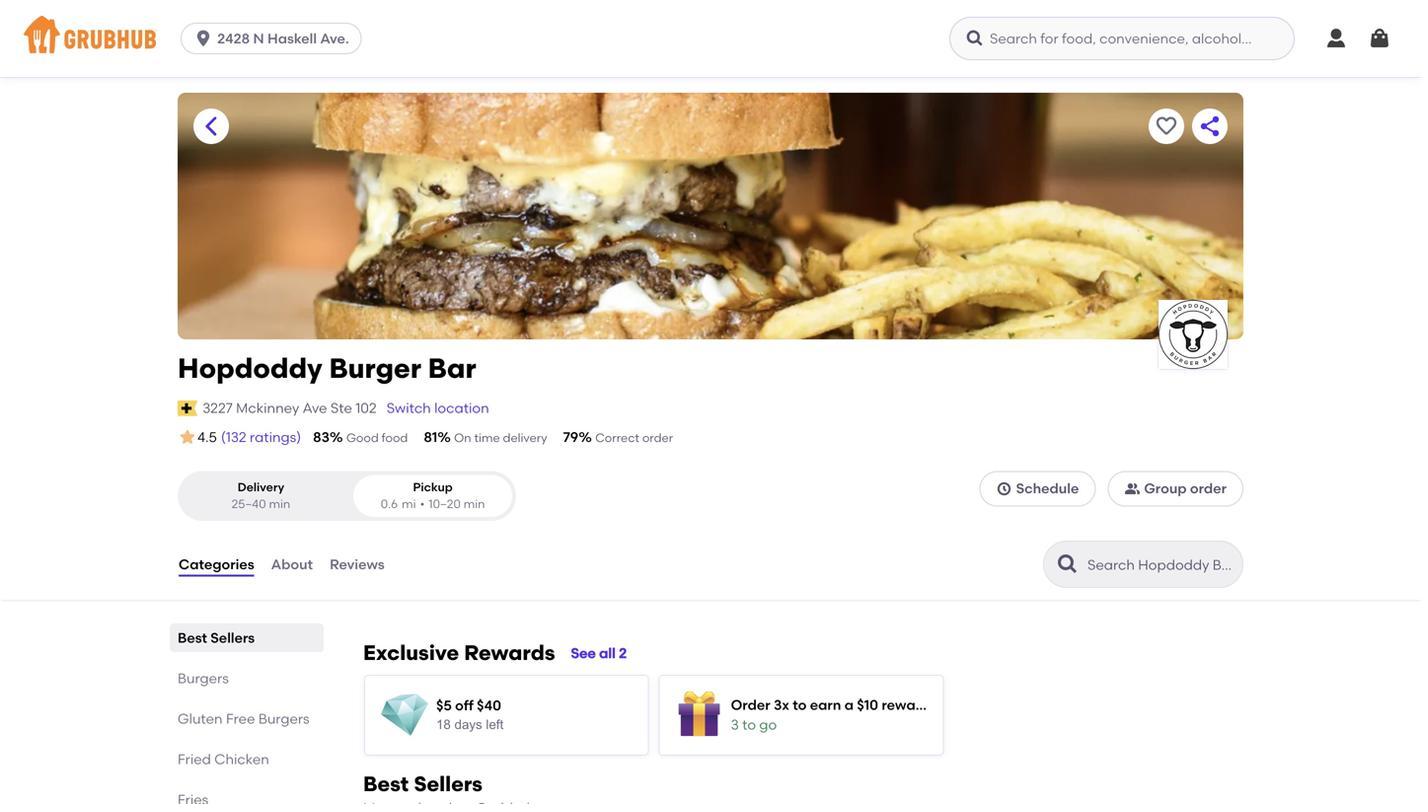 Task type: vqa. For each thing, say whether or not it's contained in the screenshot.
delivery
yes



Task type: locate. For each thing, give the bounding box(es) containing it.
earn
[[810, 697, 841, 714]]

0 horizontal spatial order
[[642, 431, 673, 445]]

best down "categories" button
[[178, 630, 207, 647]]

gluten free burgers
[[178, 711, 310, 728]]

categories
[[179, 556, 254, 573]]

1 vertical spatial best
[[363, 772, 409, 797]]

switch location
[[387, 400, 489, 417]]

0 vertical spatial burgers
[[178, 670, 229, 687]]

1 vertical spatial to
[[742, 717, 756, 734]]

order inside group order button
[[1190, 480, 1227, 497]]

$5 off $40 18 days left
[[436, 697, 504, 733]]

best sellers down 18
[[363, 772, 483, 797]]

fried
[[178, 751, 211, 768]]

min inside pickup 0.6 mi • 10–20 min
[[464, 497, 485, 511]]

group order button
[[1108, 471, 1244, 507]]

chicken
[[214, 751, 269, 768]]

min
[[269, 497, 290, 511], [464, 497, 485, 511]]

2
[[619, 645, 627, 662]]

0 vertical spatial best sellers
[[178, 630, 255, 647]]

schedule button
[[980, 471, 1096, 507]]

delivery
[[503, 431, 547, 445]]

time
[[474, 431, 500, 445]]

order right the 'correct'
[[642, 431, 673, 445]]

83
[[313, 429, 330, 446]]

1 horizontal spatial svg image
[[997, 481, 1012, 497]]

min down delivery
[[269, 497, 290, 511]]

burgers
[[178, 670, 229, 687], [258, 711, 310, 728]]

burgers right free
[[258, 711, 310, 728]]

categories button
[[178, 529, 255, 600]]

exclusive
[[363, 641, 459, 666]]

min right 10–20
[[464, 497, 485, 511]]

Search for food, convenience, alcohol... search field
[[950, 17, 1295, 60]]

1 vertical spatial best sellers
[[363, 772, 483, 797]]

1 horizontal spatial best
[[363, 772, 409, 797]]

free
[[226, 711, 255, 728]]

to
[[793, 697, 807, 714], [742, 717, 756, 734]]

sellers down "categories" button
[[211, 630, 255, 647]]

correct
[[595, 431, 640, 445]]

go
[[759, 717, 777, 734]]

1 min from the left
[[269, 497, 290, 511]]

ave.
[[320, 30, 349, 47]]

0 horizontal spatial best
[[178, 630, 207, 647]]

people icon image
[[1125, 481, 1140, 497]]

pickup 0.6 mi • 10–20 min
[[381, 480, 485, 511]]

0 vertical spatial sellers
[[211, 630, 255, 647]]

order right group
[[1190, 480, 1227, 497]]

burgers up gluten
[[178, 670, 229, 687]]

3227 mckinney ave ste 102 button
[[202, 397, 378, 420]]

group
[[1144, 480, 1187, 497]]

1 horizontal spatial sellers
[[414, 772, 483, 797]]

1 horizontal spatial best sellers
[[363, 772, 483, 797]]

18
[[436, 718, 451, 733]]

$40
[[477, 697, 501, 714]]

reward.
[[882, 697, 934, 714]]

1 horizontal spatial min
[[464, 497, 485, 511]]

79
[[563, 429, 579, 446]]

a
[[845, 697, 854, 714]]

2 min from the left
[[464, 497, 485, 511]]

svg image inside 2428 n haskell ave. button
[[194, 29, 213, 48]]

1 horizontal spatial order
[[1190, 480, 1227, 497]]

3227
[[203, 400, 233, 417]]

best sellers down "categories" button
[[178, 630, 255, 647]]

correct order
[[595, 431, 673, 445]]

3
[[731, 717, 739, 734]]

0 horizontal spatial min
[[269, 497, 290, 511]]

0 vertical spatial order
[[642, 431, 673, 445]]

0 horizontal spatial burgers
[[178, 670, 229, 687]]

3x
[[774, 697, 790, 714]]

order for group order
[[1190, 480, 1227, 497]]

svg image
[[1325, 27, 1348, 50], [965, 29, 985, 48], [997, 481, 1012, 497]]

0 horizontal spatial svg image
[[194, 29, 213, 48]]

reviews button
[[329, 529, 386, 600]]

on time delivery
[[454, 431, 547, 445]]

svg image
[[1368, 27, 1392, 50], [194, 29, 213, 48]]

see all 2 button
[[571, 636, 627, 671]]

1 horizontal spatial svg image
[[1368, 27, 1392, 50]]

subscription pass image
[[178, 401, 198, 416]]

delivery
[[238, 480, 284, 494]]

sellers
[[211, 630, 255, 647], [414, 772, 483, 797]]

order
[[642, 431, 673, 445], [1190, 480, 1227, 497]]

1 vertical spatial burgers
[[258, 711, 310, 728]]

good food
[[346, 431, 408, 445]]

best down rewards icon
[[363, 772, 409, 797]]

0 horizontal spatial sellers
[[211, 630, 255, 647]]

to right "3"
[[742, 717, 756, 734]]

1 horizontal spatial to
[[793, 697, 807, 714]]

mckinney
[[236, 400, 299, 417]]

rewards image
[[676, 692, 723, 739]]

option group
[[178, 471, 516, 521]]

option group containing delivery 25–40 min
[[178, 471, 516, 521]]

1 vertical spatial order
[[1190, 480, 1227, 497]]

best sellers
[[178, 630, 255, 647], [363, 772, 483, 797]]

ste
[[331, 400, 352, 417]]

•
[[420, 497, 425, 511]]

svg image inside schedule button
[[997, 481, 1012, 497]]

10–20
[[429, 497, 461, 511]]

caret left icon image
[[199, 115, 223, 138]]

sellers down 18
[[414, 772, 483, 797]]

n
[[253, 30, 264, 47]]

best
[[178, 630, 207, 647], [363, 772, 409, 797]]

0 horizontal spatial to
[[742, 717, 756, 734]]

to right 3x
[[793, 697, 807, 714]]

exclusive rewards
[[363, 641, 555, 666]]

food
[[382, 431, 408, 445]]

haskell
[[268, 30, 317, 47]]

ave
[[303, 400, 327, 417]]

switch location button
[[386, 397, 490, 420]]

2428 n haskell ave.
[[217, 30, 349, 47]]



Task type: describe. For each thing, give the bounding box(es) containing it.
good
[[346, 431, 379, 445]]

order for correct order
[[642, 431, 673, 445]]

about button
[[270, 529, 314, 600]]

2 horizontal spatial svg image
[[1325, 27, 1348, 50]]

0 vertical spatial best
[[178, 630, 207, 647]]

81
[[424, 429, 437, 446]]

1 vertical spatial sellers
[[414, 772, 483, 797]]

(132
[[221, 429, 246, 446]]

main navigation navigation
[[0, 0, 1421, 77]]

order 3x to earn a $10 reward. 3 to go
[[731, 697, 934, 734]]

min inside delivery 25–40 min
[[269, 497, 290, 511]]

(132 ratings)
[[221, 429, 301, 446]]

rewards
[[464, 641, 555, 666]]

switch
[[387, 400, 431, 417]]

2428 n haskell ave. button
[[181, 23, 370, 54]]

reviews
[[330, 556, 385, 573]]

ratings)
[[250, 429, 301, 446]]

gluten
[[178, 711, 223, 728]]

schedule
[[1016, 480, 1079, 497]]

1 horizontal spatial burgers
[[258, 711, 310, 728]]

pickup
[[413, 480, 453, 494]]

see all 2
[[571, 645, 627, 662]]

0 horizontal spatial svg image
[[965, 29, 985, 48]]

rewards image
[[381, 692, 428, 739]]

bar
[[428, 352, 476, 385]]

group order
[[1144, 480, 1227, 497]]

hopdoddy burger bar
[[178, 352, 476, 385]]

Search Hopdoddy Burger Bar search field
[[1086, 556, 1237, 575]]

2428
[[217, 30, 250, 47]]

see
[[571, 645, 596, 662]]

$5
[[436, 697, 452, 714]]

0 vertical spatial to
[[793, 697, 807, 714]]

left
[[486, 718, 504, 733]]

share icon image
[[1198, 115, 1222, 138]]

order
[[731, 697, 771, 714]]

25–40
[[232, 497, 266, 511]]

location
[[434, 400, 489, 417]]

days
[[455, 718, 482, 733]]

4.5
[[197, 429, 217, 446]]

delivery 25–40 min
[[232, 480, 290, 511]]

hopdoddy
[[178, 352, 323, 385]]

3227 mckinney ave ste 102
[[203, 400, 377, 417]]

save this restaurant image
[[1155, 115, 1179, 138]]

on
[[454, 431, 471, 445]]

about
[[271, 556, 313, 573]]

off
[[455, 697, 474, 714]]

burger
[[329, 352, 421, 385]]

all
[[599, 645, 616, 662]]

fried chicken
[[178, 751, 269, 768]]

search icon image
[[1056, 553, 1080, 577]]

hopdoddy burger bar logo image
[[1159, 300, 1228, 369]]

star icon image
[[178, 428, 197, 447]]

mi
[[402, 497, 416, 511]]

0 horizontal spatial best sellers
[[178, 630, 255, 647]]

save this restaurant button
[[1149, 109, 1185, 144]]

0.6
[[381, 497, 398, 511]]

$10
[[857, 697, 879, 714]]

102
[[356, 400, 377, 417]]



